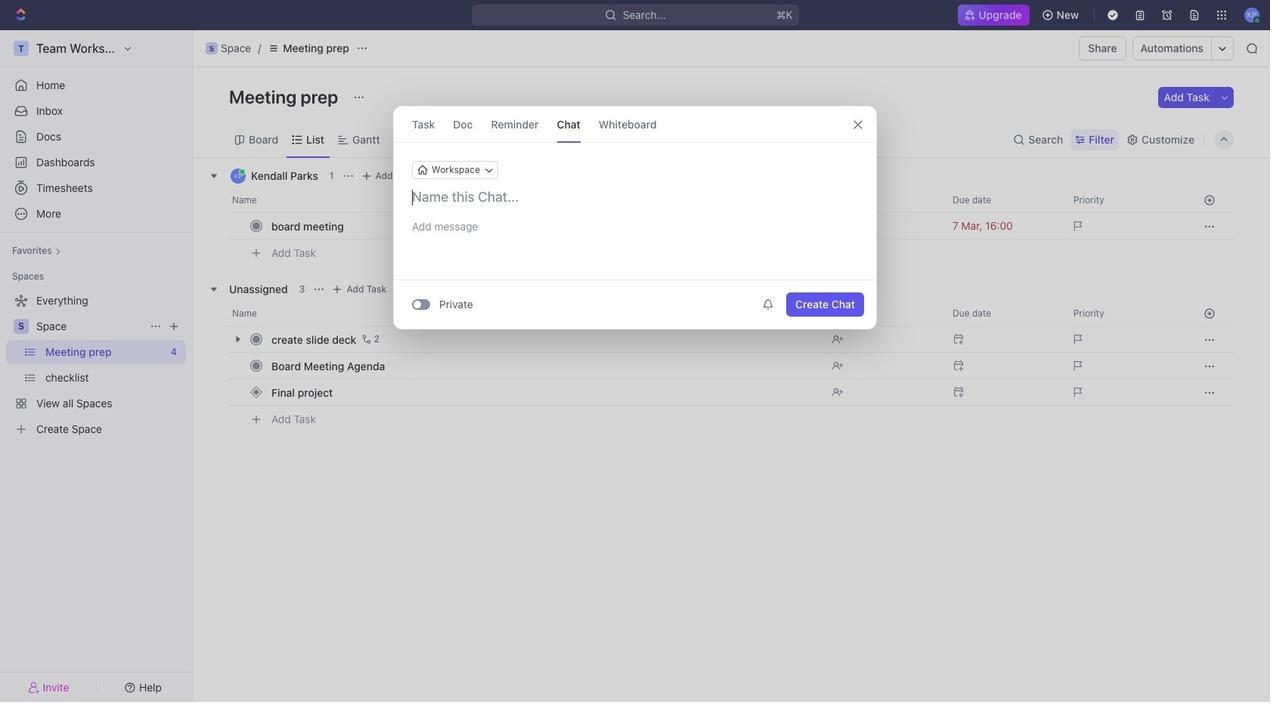 Task type: describe. For each thing, give the bounding box(es) containing it.
invite user image
[[28, 681, 40, 695]]



Task type: locate. For each thing, give the bounding box(es) containing it.
1 vertical spatial space, , element
[[14, 319, 29, 334]]

Name this Chat... field
[[394, 188, 877, 206]]

space, , element
[[206, 42, 218, 54], [14, 319, 29, 334]]

sidebar navigation
[[0, 30, 193, 703]]

space, , element inside sidebar navigation
[[14, 319, 29, 334]]

1 horizontal spatial space, , element
[[206, 42, 218, 54]]

0 vertical spatial space, , element
[[206, 42, 218, 54]]

0 horizontal spatial space, , element
[[14, 319, 29, 334]]

dialog
[[393, 106, 877, 330]]



Task type: vqa. For each thing, say whether or not it's contained in the screenshot.
Search tasks... text field
no



